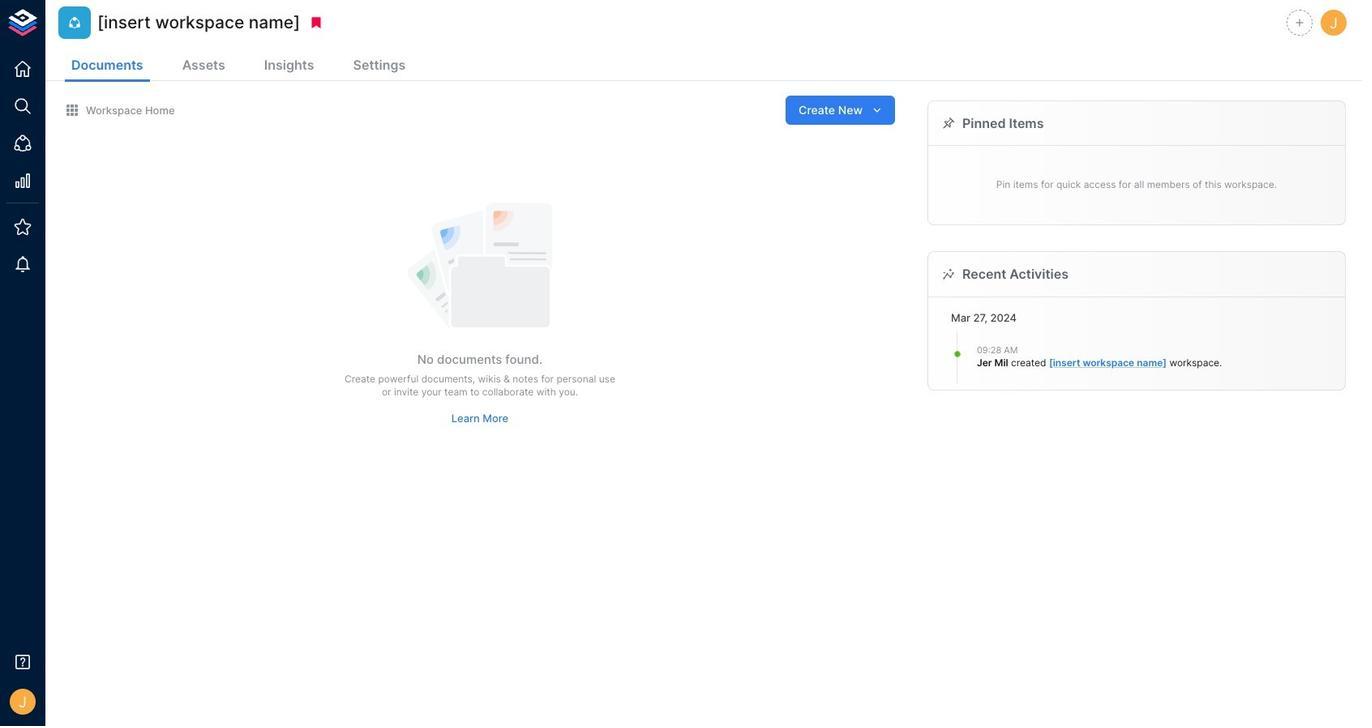 Task type: vqa. For each thing, say whether or not it's contained in the screenshot.
Show Wiki image
no



Task type: locate. For each thing, give the bounding box(es) containing it.
remove bookmark image
[[309, 15, 324, 30]]



